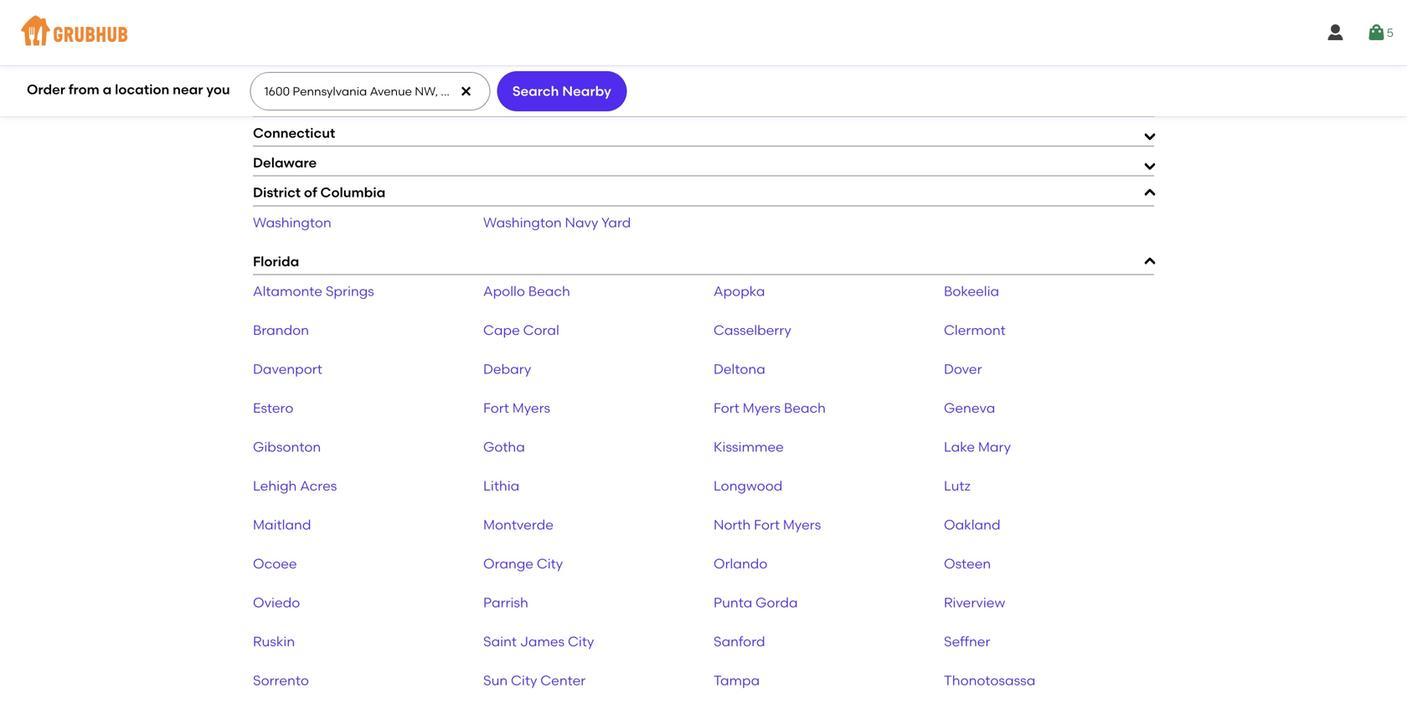 Task type: describe. For each thing, give the bounding box(es) containing it.
apopka link
[[714, 283, 766, 299]]

city for orange city
[[537, 556, 563, 573]]

sun
[[484, 673, 508, 690]]

sanford
[[714, 634, 766, 651]]

yard
[[602, 214, 631, 231]]

1 svg image from the left
[[1326, 23, 1346, 43]]

ruskin link
[[253, 634, 295, 651]]

dover link
[[945, 361, 983, 377]]

myers for fort myers
[[513, 400, 551, 416]]

saint james city
[[484, 634, 595, 651]]

fort myers link
[[484, 400, 551, 416]]

oviedo
[[253, 595, 300, 612]]

washington link
[[253, 214, 332, 231]]

ocoee
[[253, 556, 297, 573]]

altamonte
[[253, 283, 323, 299]]

svg image inside '5' button
[[1367, 23, 1388, 43]]

oakland
[[945, 517, 1001, 534]]

sorrento
[[253, 673, 309, 690]]

lutz link
[[945, 478, 971, 494]]

springs
[[326, 283, 374, 299]]

debary link
[[484, 361, 532, 377]]

seffner
[[945, 634, 991, 651]]

california
[[253, 65, 319, 82]]

gotha
[[484, 439, 525, 455]]

nearby
[[563, 83, 612, 99]]

deltona link
[[714, 361, 766, 377]]

fort myers beach link
[[714, 400, 826, 416]]

1 vertical spatial beach
[[784, 400, 826, 416]]

order
[[27, 81, 65, 98]]

lithia
[[484, 478, 520, 494]]

orange city link
[[484, 556, 563, 573]]

osteen
[[945, 556, 992, 573]]

search nearby button
[[497, 71, 627, 111]]

orlando link
[[714, 556, 768, 573]]

casselberry link
[[714, 322, 792, 338]]

riverview link
[[945, 595, 1006, 612]]

fort for fort myers beach
[[714, 400, 740, 416]]

casselberry
[[714, 322, 792, 338]]

location
[[115, 81, 170, 98]]

apollo beach link
[[484, 283, 571, 299]]

2 horizontal spatial myers
[[784, 517, 822, 534]]

gorda
[[756, 595, 798, 612]]

sun city center link
[[484, 673, 586, 690]]

0 horizontal spatial beach
[[529, 283, 571, 299]]

search
[[513, 83, 559, 99]]

saint
[[484, 634, 517, 651]]

lithia link
[[484, 478, 520, 494]]

debary
[[484, 361, 532, 377]]

north fort myers link
[[714, 517, 822, 534]]

acres
[[300, 478, 337, 494]]

sun city center
[[484, 673, 586, 690]]

north fort myers
[[714, 517, 822, 534]]

lehigh
[[253, 478, 297, 494]]

from
[[69, 81, 100, 98]]

main navigation navigation
[[0, 0, 1408, 65]]

delaware
[[253, 155, 317, 171]]

lehigh acres
[[253, 478, 337, 494]]

cape coral link
[[484, 322, 560, 338]]

1 vertical spatial city
[[568, 634, 595, 651]]

gibsonton link
[[253, 439, 321, 455]]

kissimmee
[[714, 439, 784, 455]]

orange city
[[484, 556, 563, 573]]

longwood
[[714, 478, 783, 494]]

lake
[[945, 439, 976, 455]]

apopka
[[714, 283, 766, 299]]

washington navy yard
[[484, 214, 631, 231]]

of
[[304, 185, 317, 201]]

tampa
[[714, 673, 760, 690]]

2 tab from the top
[[253, 34, 1155, 57]]

city for sun city center
[[511, 673, 538, 690]]

thonotosassa
[[945, 673, 1036, 690]]

gotha link
[[484, 439, 525, 455]]

myers for fort myers beach
[[743, 400, 781, 416]]

bokeelia
[[945, 283, 1000, 299]]

a
[[103, 81, 112, 98]]

deltona
[[714, 361, 766, 377]]

dover
[[945, 361, 983, 377]]



Task type: locate. For each thing, give the bounding box(es) containing it.
oviedo link
[[253, 595, 300, 612]]

myers down debary
[[513, 400, 551, 416]]

parrish
[[484, 595, 529, 612]]

0 horizontal spatial svg image
[[1326, 23, 1346, 43]]

geneva link
[[945, 400, 996, 416]]

1 horizontal spatial fort
[[714, 400, 740, 416]]

james
[[520, 634, 565, 651]]

fort down deltona link
[[714, 400, 740, 416]]

maitland link
[[253, 517, 311, 534]]

coral
[[523, 322, 560, 338]]

seffner link
[[945, 634, 991, 651]]

center
[[541, 673, 586, 690]]

myers up 'kissimmee' link
[[743, 400, 781, 416]]

tab
[[253, 5, 1155, 28], [253, 34, 1155, 57]]

navy
[[565, 214, 599, 231]]

mary
[[979, 439, 1012, 455]]

svg image
[[1326, 23, 1346, 43], [1367, 23, 1388, 43]]

washington
[[253, 214, 332, 231], [484, 214, 562, 231]]

myers right north
[[784, 517, 822, 534]]

0 vertical spatial city
[[537, 556, 563, 573]]

altamonte springs link
[[253, 283, 374, 299]]

myers
[[513, 400, 551, 416], [743, 400, 781, 416], [784, 517, 822, 534]]

2 vertical spatial city
[[511, 673, 538, 690]]

columbia
[[321, 185, 386, 201]]

florida
[[253, 253, 299, 270]]

maitland
[[253, 517, 311, 534]]

city right james
[[568, 634, 595, 651]]

fort myers
[[484, 400, 551, 416]]

order from a location near you
[[27, 81, 230, 98]]

1 vertical spatial tab
[[253, 34, 1155, 57]]

saint james city link
[[484, 634, 595, 651]]

0 horizontal spatial fort
[[484, 400, 509, 416]]

clermont link
[[945, 322, 1006, 338]]

2 washington from the left
[[484, 214, 562, 231]]

you
[[206, 81, 230, 98]]

punta
[[714, 595, 753, 612]]

2 svg image from the left
[[1367, 23, 1388, 43]]

brandon link
[[253, 322, 309, 338]]

colorado
[[253, 95, 316, 112]]

gibsonton
[[253, 439, 321, 455]]

ocoee link
[[253, 556, 297, 573]]

tampa link
[[714, 673, 760, 690]]

north
[[714, 517, 751, 534]]

city right sun
[[511, 673, 538, 690]]

washington for washington navy yard
[[484, 214, 562, 231]]

washington navy yard link
[[484, 214, 631, 231]]

washington for washington link
[[253, 214, 332, 231]]

1 tab from the top
[[253, 5, 1155, 28]]

city right orange
[[537, 556, 563, 573]]

fort up gotha
[[484, 400, 509, 416]]

lake mary
[[945, 439, 1012, 455]]

1 horizontal spatial svg image
[[1367, 23, 1388, 43]]

punta gorda link
[[714, 595, 798, 612]]

geneva
[[945, 400, 996, 416]]

apollo
[[484, 283, 525, 299]]

osteen link
[[945, 556, 992, 573]]

lake mary link
[[945, 439, 1012, 455]]

district of columbia
[[253, 185, 386, 201]]

2 horizontal spatial fort
[[754, 517, 780, 534]]

orange
[[484, 556, 534, 573]]

sanford link
[[714, 634, 766, 651]]

apollo beach
[[484, 283, 571, 299]]

cape coral
[[484, 322, 560, 338]]

fort right north
[[754, 517, 780, 534]]

0 horizontal spatial myers
[[513, 400, 551, 416]]

Search Address search field
[[250, 73, 489, 110]]

svg image
[[460, 85, 473, 98]]

0 horizontal spatial washington
[[253, 214, 332, 231]]

thonotosassa link
[[945, 673, 1036, 690]]

montverde
[[484, 517, 554, 534]]

washington left the navy
[[484, 214, 562, 231]]

1 horizontal spatial washington
[[484, 214, 562, 231]]

lehigh acres link
[[253, 478, 337, 494]]

washington down district
[[253, 214, 332, 231]]

fort for fort myers
[[484, 400, 509, 416]]

near
[[173, 81, 203, 98]]

orlando
[[714, 556, 768, 573]]

5
[[1388, 25, 1395, 40]]

fort myers beach
[[714, 400, 826, 416]]

1 horizontal spatial myers
[[743, 400, 781, 416]]

brandon
[[253, 322, 309, 338]]

estero link
[[253, 400, 294, 416]]

cape
[[484, 322, 520, 338]]

davenport link
[[253, 361, 323, 377]]

punta gorda
[[714, 595, 798, 612]]

0 vertical spatial tab
[[253, 5, 1155, 28]]

beach
[[529, 283, 571, 299], [784, 400, 826, 416]]

connecticut
[[253, 125, 335, 141]]

1 horizontal spatial beach
[[784, 400, 826, 416]]

search nearby
[[513, 83, 612, 99]]

parrish link
[[484, 595, 529, 612]]

0 vertical spatial beach
[[529, 283, 571, 299]]

lutz
[[945, 478, 971, 494]]

davenport
[[253, 361, 323, 377]]

1 washington from the left
[[253, 214, 332, 231]]



Task type: vqa. For each thing, say whether or not it's contained in the screenshot.
does grubhub deliver flowers? link
no



